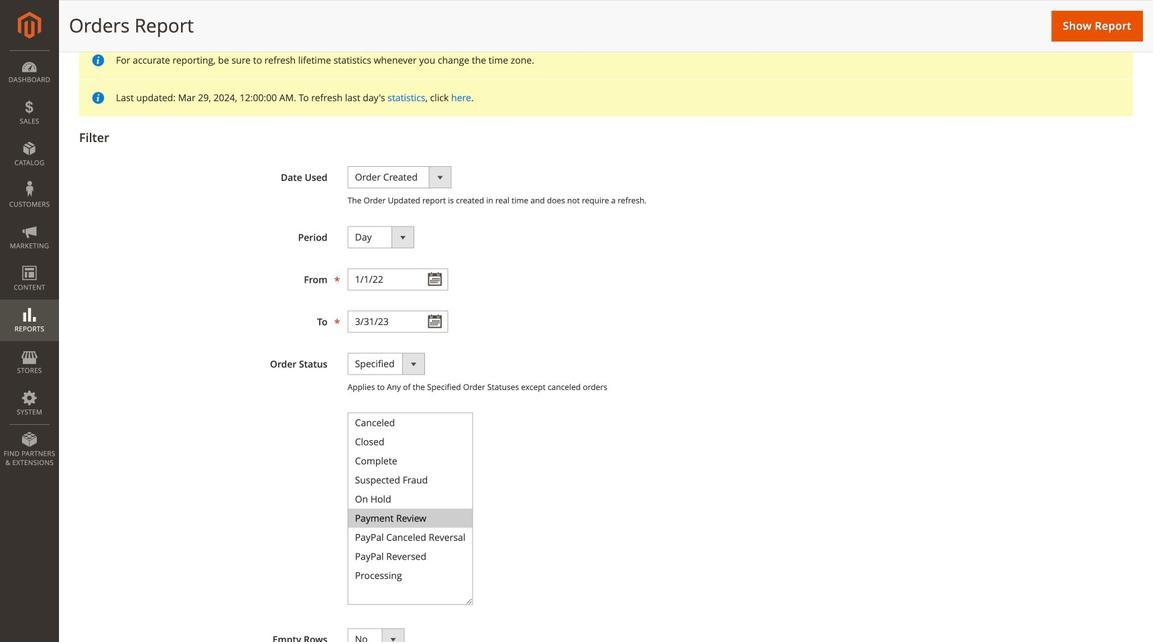 Task type: describe. For each thing, give the bounding box(es) containing it.
magento admin panel image
[[18, 11, 41, 39]]



Task type: locate. For each thing, give the bounding box(es) containing it.
None text field
[[348, 311, 448, 333]]

None text field
[[348, 268, 448, 291]]

menu bar
[[0, 50, 59, 474]]



